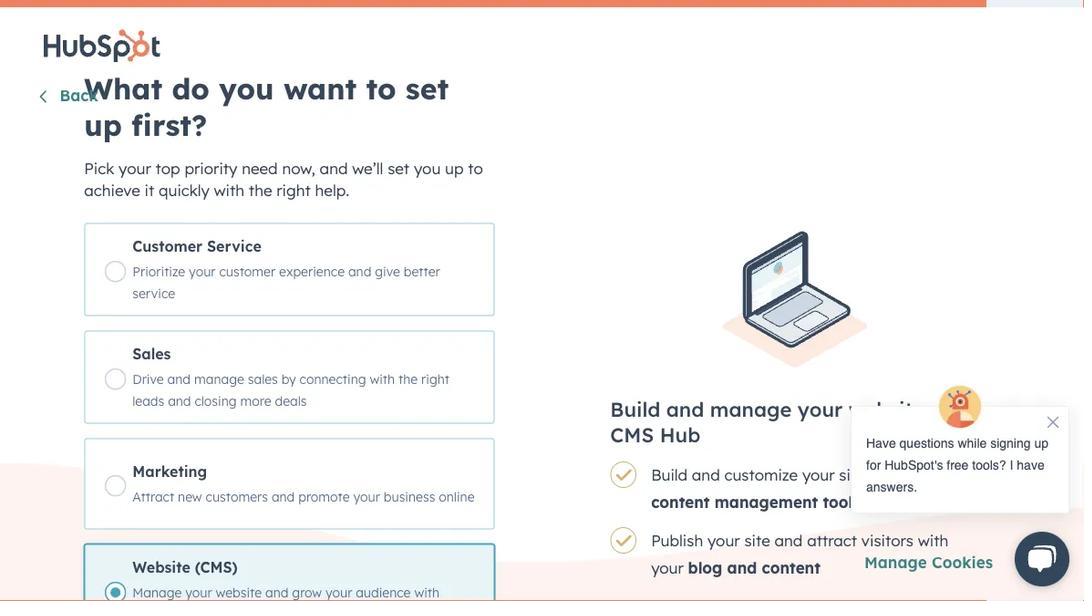 Task type: vqa. For each thing, say whether or not it's contained in the screenshot.
Generate for Generate blog post
no



Task type: describe. For each thing, give the bounding box(es) containing it.
and inside website (cms) manage your website and grow your audience with
[[265, 584, 289, 600]]

publish your site and attract visitors with your
[[651, 531, 949, 578]]

service
[[132, 285, 175, 301]]

your up the "blog"
[[708, 531, 740, 551]]

customer
[[219, 263, 276, 279]]

with inside build and customize your site with powerful content management tools
[[870, 465, 900, 485]]

the inside pick your top priority need now, and we'll set you up to achieve it quickly with the right help.
[[249, 180, 272, 200]]

blog and content
[[688, 558, 821, 578]]

attract
[[807, 531, 857, 551]]

customize
[[725, 465, 798, 485]]

you inside the what do you want to set up first?
[[219, 70, 274, 106]]

and inside build and customize your site with powerful content management tools
[[692, 465, 720, 485]]

business
[[384, 488, 435, 504]]

publish
[[651, 531, 703, 551]]

pick your top priority need now, and we'll set you up to achieve it quickly with the right help.
[[84, 158, 483, 200]]

your inside build and customize your site with powerful content management tools
[[803, 465, 835, 485]]

and inside pick your top priority need now, and we'll set you up to achieve it quickly with the right help.
[[320, 158, 348, 178]]

your inside customer service prioritize your customer experience and give better service
[[189, 263, 216, 279]]

grow
[[292, 584, 322, 600]]

none radio containing marketing
[[84, 438, 495, 530]]

better
[[404, 263, 440, 279]]

marketing attract new customers and promote your business online
[[132, 462, 475, 504]]

build and manage your website with cms hub
[[610, 397, 973, 447]]

step 10 of 10 progress bar
[[0, 0, 987, 7]]

closing
[[195, 393, 237, 409]]

new
[[178, 488, 202, 504]]

we'll
[[352, 158, 383, 178]]

prioritize
[[132, 263, 185, 279]]

right inside pick your top priority need now, and we'll set you up to achieve it quickly with the right help.
[[277, 180, 311, 200]]

site inside publish your site and attract visitors with your
[[745, 531, 770, 551]]

customers
[[206, 488, 268, 504]]

top
[[156, 158, 180, 178]]

leads
[[132, 393, 164, 409]]

customer service prioritize your customer experience and give better service
[[132, 237, 440, 301]]

manage cookies link
[[865, 553, 993, 572]]

and right drive on the bottom left of the page
[[167, 371, 191, 387]]

build for build and manage your website with cms hub
[[610, 397, 661, 422]]

sales
[[132, 344, 171, 363]]

set inside pick your top priority need now, and we'll set you up to achieve it quickly with the right help.
[[388, 158, 410, 178]]

what
[[84, 70, 163, 106]]

0 vertical spatial manage
[[865, 553, 927, 572]]

cookies
[[932, 553, 993, 572]]

need
[[242, 158, 278, 178]]

now,
[[282, 158, 315, 178]]

back
[[60, 85, 98, 105]]

connecting
[[300, 371, 366, 387]]

do
[[172, 70, 210, 106]]

up inside the what do you want to set up first?
[[84, 106, 122, 143]]

website for with
[[849, 397, 925, 422]]

your down (cms)
[[185, 584, 212, 600]]

1 vertical spatial content
[[762, 558, 821, 578]]

what do you want to set up first?
[[84, 70, 449, 143]]

management
[[715, 493, 818, 512]]

and inside build and manage your website with cms hub
[[666, 397, 704, 422]]

website (cms) manage your website and grow your audience with
[[132, 558, 440, 601]]

website
[[132, 558, 190, 576]]



Task type: locate. For each thing, give the bounding box(es) containing it.
the down need
[[249, 180, 272, 200]]

1 horizontal spatial content
[[762, 558, 821, 578]]

website inside build and manage your website with cms hub
[[849, 397, 925, 422]]

build for build and customize your site with powerful content management tools
[[651, 465, 688, 485]]

and left grow
[[265, 584, 289, 600]]

tools
[[823, 493, 861, 512]]

experience
[[279, 263, 345, 279]]

None radio
[[84, 438, 495, 530]]

site up 'blog and content'
[[745, 531, 770, 551]]

promote
[[298, 488, 350, 504]]

and
[[320, 158, 348, 178], [348, 263, 372, 279], [167, 371, 191, 387], [168, 393, 191, 409], [666, 397, 704, 422], [692, 465, 720, 485], [272, 488, 295, 504], [775, 531, 803, 551], [727, 558, 757, 578], [265, 584, 289, 600]]

content
[[651, 493, 710, 512], [762, 558, 821, 578]]

and inside customer service prioritize your customer experience and give better service
[[348, 263, 372, 279]]

set inside the what do you want to set up first?
[[406, 70, 449, 106]]

with
[[214, 180, 245, 200], [370, 371, 395, 387], [931, 397, 973, 422], [870, 465, 900, 485], [918, 531, 949, 551], [414, 584, 440, 600]]

manage cookies
[[865, 553, 993, 572]]

your inside pick your top priority need now, and we'll set you up to achieve it quickly with the right help.
[[119, 158, 151, 178]]

1 vertical spatial up
[[445, 158, 464, 178]]

give
[[375, 263, 400, 279]]

0 horizontal spatial content
[[651, 493, 710, 512]]

website up powerful
[[849, 397, 925, 422]]

with up powerful
[[931, 397, 973, 422]]

manage down website
[[132, 584, 182, 600]]

by
[[281, 371, 296, 387]]

0 horizontal spatial manage
[[132, 584, 182, 600]]

chat widget region
[[833, 384, 1084, 601]]

first?
[[131, 106, 207, 143]]

cms
[[610, 422, 654, 447]]

manage inside website (cms) manage your website and grow your audience with
[[132, 584, 182, 600]]

0 vertical spatial content
[[651, 493, 710, 512]]

sales
[[248, 371, 278, 387]]

your up tools at the bottom
[[803, 465, 835, 485]]

content up 'publish'
[[651, 493, 710, 512]]

website for and
[[216, 584, 262, 600]]

and down 'hub'
[[692, 465, 720, 485]]

and left give
[[348, 263, 372, 279]]

your up "it"
[[119, 158, 151, 178]]

quickly
[[159, 180, 210, 200]]

0 vertical spatial up
[[84, 106, 122, 143]]

manage up customize
[[710, 397, 792, 422]]

your
[[119, 158, 151, 178], [189, 263, 216, 279], [798, 397, 843, 422], [803, 465, 835, 485], [353, 488, 380, 504], [708, 531, 740, 551], [651, 558, 684, 578], [185, 584, 212, 600], [326, 584, 352, 600]]

1 vertical spatial manage
[[710, 397, 792, 422]]

0 vertical spatial build
[[610, 397, 661, 422]]

your right grow
[[326, 584, 352, 600]]

online
[[439, 488, 475, 504]]

1 horizontal spatial you
[[414, 158, 441, 178]]

with inside sales drive and manage sales by connecting with the right leads and closing more deals
[[370, 371, 395, 387]]

right inside sales drive and manage sales by connecting with the right leads and closing more deals
[[421, 371, 450, 387]]

manage up closing
[[194, 371, 244, 387]]

you
[[219, 70, 274, 106], [414, 158, 441, 178]]

manage inside build and manage your website with cms hub
[[710, 397, 792, 422]]

and right cms on the bottom right
[[666, 397, 704, 422]]

powerful
[[905, 465, 968, 485]]

None radio
[[84, 223, 495, 316], [84, 331, 495, 424], [84, 544, 495, 601], [84, 223, 495, 316], [84, 331, 495, 424], [84, 544, 495, 601]]

0 horizontal spatial you
[[219, 70, 274, 106]]

manage
[[865, 553, 927, 572], [132, 584, 182, 600]]

website
[[849, 397, 925, 422], [216, 584, 262, 600]]

(cms)
[[195, 558, 238, 576]]

your inside build and manage your website with cms hub
[[798, 397, 843, 422]]

1 horizontal spatial site
[[839, 465, 865, 485]]

and inside marketing attract new customers and promote your business online
[[272, 488, 295, 504]]

content down attract
[[762, 558, 821, 578]]

1 horizontal spatial website
[[849, 397, 925, 422]]

website down (cms)
[[216, 584, 262, 600]]

to inside pick your top priority need now, and we'll set you up to achieve it quickly with the right help.
[[468, 158, 483, 178]]

1 vertical spatial set
[[388, 158, 410, 178]]

0 horizontal spatial up
[[84, 106, 122, 143]]

content inside build and customize your site with powerful content management tools
[[651, 493, 710, 512]]

marketing
[[132, 462, 207, 480]]

deals
[[275, 393, 307, 409]]

1 vertical spatial the
[[399, 371, 418, 387]]

with inside website (cms) manage your website and grow your audience with
[[414, 584, 440, 600]]

customer
[[132, 237, 203, 255]]

0 vertical spatial website
[[849, 397, 925, 422]]

blog
[[688, 558, 723, 578]]

your down 'publish'
[[651, 558, 684, 578]]

up
[[84, 106, 122, 143], [445, 158, 464, 178]]

and up help.
[[320, 158, 348, 178]]

website inside website (cms) manage your website and grow your audience with
[[216, 584, 262, 600]]

with left powerful
[[870, 465, 900, 485]]

0 vertical spatial the
[[249, 180, 272, 200]]

help.
[[315, 180, 350, 200]]

1 vertical spatial website
[[216, 584, 262, 600]]

it
[[145, 180, 154, 200]]

up right we'll
[[445, 158, 464, 178]]

your up build and customize your site with powerful content management tools
[[798, 397, 843, 422]]

1 horizontal spatial the
[[399, 371, 418, 387]]

build inside build and customize your site with powerful content management tools
[[651, 465, 688, 485]]

1 horizontal spatial manage
[[710, 397, 792, 422]]

to inside the what do you want to set up first?
[[366, 70, 396, 106]]

1 vertical spatial you
[[414, 158, 441, 178]]

1 vertical spatial to
[[468, 158, 483, 178]]

site
[[839, 465, 865, 485], [745, 531, 770, 551]]

manage down visitors
[[865, 553, 927, 572]]

build
[[610, 397, 661, 422], [651, 465, 688, 485]]

priority
[[185, 158, 238, 178]]

0 horizontal spatial website
[[216, 584, 262, 600]]

service
[[207, 237, 262, 255]]

1 horizontal spatial right
[[421, 371, 450, 387]]

you right we'll
[[414, 158, 441, 178]]

site inside build and customize your site with powerful content management tools
[[839, 465, 865, 485]]

with inside publish your site and attract visitors with your
[[918, 531, 949, 551]]

with up manage cookies
[[918, 531, 949, 551]]

1 vertical spatial build
[[651, 465, 688, 485]]

manage inside sales drive and manage sales by connecting with the right leads and closing more deals
[[194, 371, 244, 387]]

1 horizontal spatial up
[[445, 158, 464, 178]]

the
[[249, 180, 272, 200], [399, 371, 418, 387]]

to
[[366, 70, 396, 106], [468, 158, 483, 178]]

0 vertical spatial set
[[406, 70, 449, 106]]

right
[[277, 180, 311, 200], [421, 371, 450, 387]]

0 horizontal spatial site
[[745, 531, 770, 551]]

build and customize your site with powerful content management tools
[[651, 465, 968, 512]]

up down back
[[84, 106, 122, 143]]

the inside sales drive and manage sales by connecting with the right leads and closing more deals
[[399, 371, 418, 387]]

0 horizontal spatial right
[[277, 180, 311, 200]]

set
[[406, 70, 449, 106], [388, 158, 410, 178]]

your right promote
[[353, 488, 380, 504]]

1 horizontal spatial to
[[468, 158, 483, 178]]

you right do
[[219, 70, 274, 106]]

drive
[[132, 371, 164, 387]]

0 vertical spatial manage
[[194, 371, 244, 387]]

the right connecting
[[399, 371, 418, 387]]

0 horizontal spatial to
[[366, 70, 396, 106]]

with right connecting
[[370, 371, 395, 387]]

with inside pick your top priority need now, and we'll set you up to achieve it quickly with the right help.
[[214, 180, 245, 200]]

up inside pick your top priority need now, and we'll set you up to achieve it quickly with the right help.
[[445, 158, 464, 178]]

achieve
[[84, 180, 140, 200]]

hub
[[660, 422, 701, 447]]

and left attract
[[775, 531, 803, 551]]

with right audience
[[414, 584, 440, 600]]

your inside marketing attract new customers and promote your business online
[[353, 488, 380, 504]]

with down priority
[[214, 180, 245, 200]]

manage
[[194, 371, 244, 387], [710, 397, 792, 422]]

0 vertical spatial right
[[277, 180, 311, 200]]

0 vertical spatial you
[[219, 70, 274, 106]]

and right the "blog"
[[727, 558, 757, 578]]

0 vertical spatial to
[[366, 70, 396, 106]]

and inside publish your site and attract visitors with your
[[775, 531, 803, 551]]

visitors
[[862, 531, 914, 551]]

audience
[[356, 584, 411, 600]]

with inside build and manage your website with cms hub
[[931, 397, 973, 422]]

0 horizontal spatial manage
[[194, 371, 244, 387]]

attract
[[132, 488, 174, 504]]

hubspot image
[[44, 29, 161, 63]]

and left promote
[[272, 488, 295, 504]]

pick
[[84, 158, 114, 178]]

want
[[284, 70, 357, 106]]

you inside pick your top priority need now, and we'll set you up to achieve it quickly with the right help.
[[414, 158, 441, 178]]

1 vertical spatial site
[[745, 531, 770, 551]]

sales drive and manage sales by connecting with the right leads and closing more deals
[[132, 344, 450, 409]]

your down service
[[189, 263, 216, 279]]

0 vertical spatial site
[[839, 465, 865, 485]]

0 horizontal spatial the
[[249, 180, 272, 200]]

more
[[240, 393, 271, 409]]

back button
[[36, 85, 98, 108]]

1 horizontal spatial manage
[[865, 553, 927, 572]]

and right leads
[[168, 393, 191, 409]]

1 vertical spatial right
[[421, 371, 450, 387]]

1 vertical spatial manage
[[132, 584, 182, 600]]

site up tools at the bottom
[[839, 465, 865, 485]]

build inside build and manage your website with cms hub
[[610, 397, 661, 422]]



